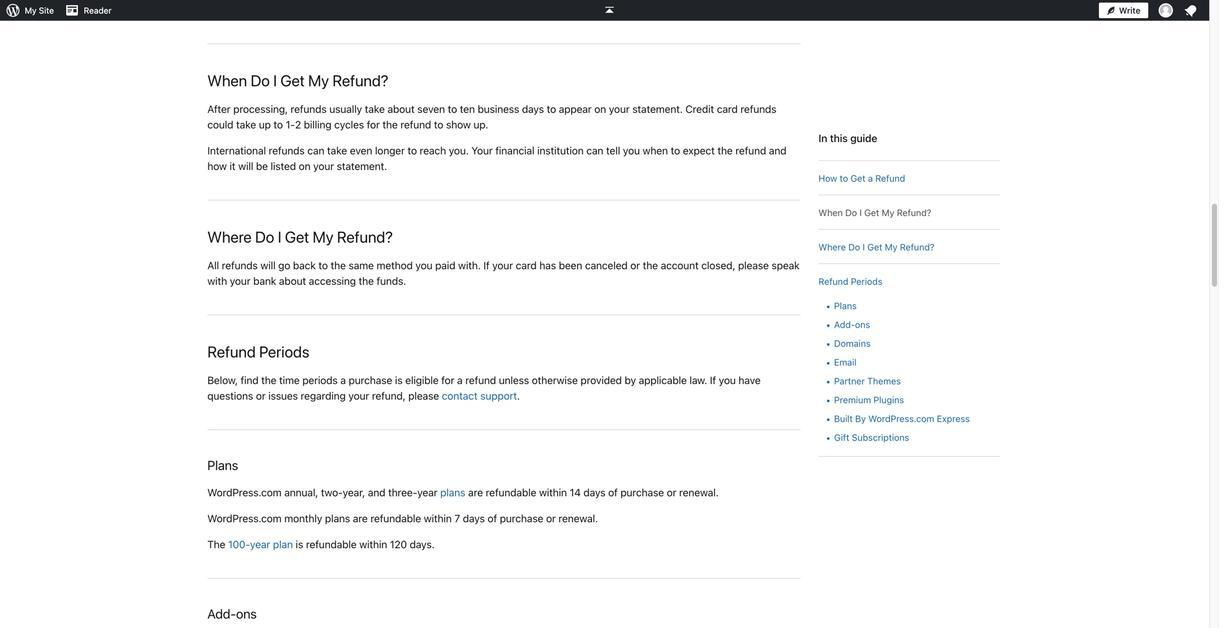 Task type: describe. For each thing, give the bounding box(es) containing it.
same
[[349, 259, 374, 272]]

up.
[[474, 119, 488, 131]]

i up go
[[278, 228, 281, 246]]

my down when do i get my refund? link
[[885, 242, 898, 253]]

applicable
[[639, 374, 687, 387]]

below, find the time periods a purchase is eligible for a refund unless otherwise provided by applicable law. if you have questions or issues regarding your refund, please
[[207, 374, 761, 402]]

speak
[[772, 259, 800, 272]]

to right when
[[671, 145, 680, 157]]

institution
[[537, 145, 584, 157]]

1 vertical spatial refundable
[[371, 513, 421, 525]]

closed,
[[702, 259, 736, 272]]

0 horizontal spatial take
[[236, 119, 256, 131]]

after
[[207, 103, 231, 115]]

international refunds can take even longer to reach you. your financial institution can tell you when to expect the refund and how it will be listed on your statement.
[[207, 145, 787, 172]]

premium plugins
[[834, 395, 904, 405]]

how
[[819, 173, 837, 184]]

1 horizontal spatial year
[[417, 487, 438, 499]]

all
[[207, 259, 219, 272]]

otherwise
[[532, 374, 578, 387]]

the
[[207, 539, 225, 551]]

0 vertical spatial refundable
[[486, 487, 536, 499]]

the left 'account'
[[643, 259, 658, 272]]

0 horizontal spatial ons
[[236, 606, 257, 622]]

7
[[455, 513, 460, 525]]

0 horizontal spatial days
[[463, 513, 485, 525]]

1 horizontal spatial where do i get my refund?
[[819, 242, 935, 253]]

unless
[[499, 374, 529, 387]]

0 horizontal spatial when
[[207, 71, 247, 90]]

reach
[[420, 145, 446, 157]]

do up refund periods link
[[849, 242, 860, 253]]

the up process
[[523, 0, 538, 0]]

periods
[[302, 374, 338, 387]]

bank
[[253, 275, 276, 287]]

get up where do i get my refund? link on the right
[[864, 207, 879, 218]]

refunded.
[[233, 4, 279, 16]]

0 vertical spatial refund
[[876, 173, 905, 184]]

1 vertical spatial within
[[424, 513, 452, 525]]

1 horizontal spatial plans
[[440, 487, 466, 499]]

statement. inside international refunds can take even longer to reach you. your financial institution can tell you when to expect the refund and how it will be listed on your statement.
[[337, 160, 387, 172]]

annual,
[[284, 487, 318, 499]]

contact support .
[[442, 390, 520, 402]]

0 vertical spatial add-
[[834, 319, 855, 330]]

2 horizontal spatial within
[[539, 487, 567, 499]]

100-year plan link
[[228, 539, 293, 551]]

0 horizontal spatial plans
[[207, 458, 238, 473]]

0 vertical spatial refund periods
[[819, 276, 883, 287]]

0 vertical spatial wordpress.com
[[869, 414, 935, 424]]

you inside international refunds can take even longer to reach you. your financial institution can tell you when to expect the refund and how it will be listed on your statement.
[[623, 145, 640, 157]]

0 horizontal spatial when do i get my refund?
[[207, 71, 389, 90]]

do up 'processing,'
[[251, 71, 270, 90]]

canceled
[[585, 259, 628, 272]]

to left 'appear'
[[547, 103, 556, 115]]

domains link
[[834, 338, 871, 349]]

1 vertical spatial refund
[[819, 276, 849, 287]]

you.
[[449, 145, 469, 157]]

purchase inside below, find the time periods a purchase is eligible for a refund unless otherwise provided by applicable law. if you have questions or issues regarding your refund, please
[[349, 374, 392, 387]]

refunds inside international refunds can take even longer to reach you. your financial institution can tell you when to expect the refund and how it will be listed on your statement.
[[269, 145, 305, 157]]

contact support link
[[442, 390, 517, 402]]

accessing
[[309, 275, 356, 287]]

refunds up billing in the top left of the page
[[291, 103, 327, 115]]

0 horizontal spatial plans
[[325, 513, 350, 525]]

has
[[540, 259, 556, 272]]

plans link
[[440, 487, 466, 499]]

write
[[1119, 6, 1141, 15]]

premium plugins link
[[834, 395, 904, 405]]

wordpress.com for wordpress.com annual, two-year, and three-year plans are refundable within 14 days of purchase or renewal.
[[207, 487, 282, 499]]

.
[[517, 390, 520, 402]]

plans link
[[834, 301, 857, 311]]

partner themes
[[834, 376, 901, 387]]

could
[[207, 119, 233, 131]]

by
[[625, 374, 636, 387]]

my up back
[[313, 228, 334, 246]]

and inside ', the following screen will show you the amount to be refunded. continue through to confirm the cancellation and process your refund.'
[[494, 4, 512, 16]]

about inside all refunds will go back to the same method you paid with. if your card has been canceled or the account closed, please speak with your bank about accessing the funds.
[[279, 275, 306, 287]]

gift subscriptions
[[834, 432, 910, 443]]

appear
[[559, 103, 592, 115]]

do down the how to get a refund link
[[845, 207, 857, 218]]

with
[[207, 275, 227, 287]]

0 horizontal spatial are
[[353, 513, 368, 525]]

eligible
[[405, 374, 439, 387]]

2 can from the left
[[587, 145, 604, 157]]

1 horizontal spatial add-ons
[[834, 319, 870, 330]]

your right "with"
[[230, 275, 251, 287]]

to left 1-
[[274, 119, 283, 131]]

cycles
[[334, 119, 364, 131]]

card inside all refunds will go back to the same method you paid with. if your card has been canceled or the account closed, please speak with your bank about accessing the funds.
[[516, 259, 537, 272]]

confirm
[[379, 4, 415, 16]]

it
[[230, 160, 236, 172]]

refund inside below, find the time periods a purchase is eligible for a refund unless otherwise provided by applicable law. if you have questions or issues regarding your refund, please
[[465, 374, 496, 387]]

the down same
[[359, 275, 374, 287]]

0 horizontal spatial refundable
[[306, 539, 357, 551]]

contact
[[442, 390, 478, 402]]

14
[[570, 487, 581, 499]]

1 horizontal spatial are
[[468, 487, 483, 499]]

my up where do i get my refund? link on the right
[[882, 207, 895, 218]]

refund? up where do i get my refund? link on the right
[[897, 207, 932, 218]]

0 horizontal spatial of
[[488, 513, 497, 525]]

0 vertical spatial ons
[[855, 319, 870, 330]]

0 vertical spatial take
[[365, 103, 385, 115]]

express
[[937, 414, 970, 424]]

1-
[[286, 119, 295, 131]]

your right with. at the top left of the page
[[492, 259, 513, 272]]

cancellation
[[435, 4, 492, 16]]

account
[[661, 259, 699, 272]]

monthly
[[284, 513, 322, 525]]

business
[[478, 103, 519, 115]]

the 100-year plan is refundable within 120 days.
[[207, 539, 435, 551]]

processing,
[[233, 103, 288, 115]]

screen
[[586, 0, 618, 0]]

with.
[[458, 259, 481, 272]]

get down when do i get my refund? link
[[868, 242, 883, 253]]

on inside international refunds can take even longer to reach you. your financial institution can tell you when to expect the refund and how it will be listed on your statement.
[[299, 160, 311, 172]]

where do i get my refund? link
[[819, 242, 935, 253]]

email
[[834, 357, 857, 368]]

0 horizontal spatial a
[[341, 374, 346, 387]]

to left the ten
[[448, 103, 457, 115]]

when do i get my refund? link
[[819, 207, 932, 218]]

please inside all refunds will go back to the same method you paid with. if your card has been canceled or the account closed, please speak with your bank about accessing the funds.
[[738, 259, 769, 272]]

get right how
[[851, 173, 866, 184]]

1 horizontal spatial of
[[608, 487, 618, 499]]

plan
[[273, 539, 293, 551]]

0 horizontal spatial and
[[368, 487, 386, 499]]

find
[[241, 374, 259, 387]]

refund periods link
[[819, 276, 883, 287]]

domains
[[834, 338, 871, 349]]

2 vertical spatial refund
[[207, 343, 256, 361]]

0 horizontal spatial add-ons
[[207, 606, 257, 622]]

1 can from the left
[[307, 145, 324, 157]]

seven
[[417, 103, 445, 115]]

i down when do i get my refund? link
[[863, 242, 865, 253]]

wordpress.com for wordpress.com monthly plans are refundable within 7 days of purchase or renewal.
[[207, 513, 282, 525]]

support
[[480, 390, 517, 402]]

your inside below, find the time periods a purchase is eligible for a refund unless otherwise provided by applicable law. if you have questions or issues regarding your refund, please
[[349, 390, 369, 402]]

longer
[[375, 145, 405, 157]]

built by wordpress.com express
[[834, 414, 970, 424]]

you inside ', the following screen will show you the amount to be refunded. continue through to confirm the cancellation and process your refund.'
[[666, 0, 683, 0]]

to down seven
[[434, 119, 443, 131]]

and inside international refunds can take even longer to reach you. your financial institution can tell you when to expect the refund and how it will be listed on your statement.
[[769, 145, 787, 157]]

, the following screen will show you the amount to be refunded. continue through to confirm the cancellation and process your refund.
[[233, 0, 766, 16]]

wordpress.com monthly plans are refundable within 7 days of purchase or renewal.
[[207, 513, 598, 525]]

get up 'processing,'
[[280, 71, 305, 90]]

by
[[855, 414, 866, 424]]

provided
[[581, 374, 622, 387]]

1 vertical spatial is
[[296, 539, 303, 551]]

to left reach
[[408, 145, 417, 157]]

120
[[390, 539, 407, 551]]

for inside below, find the time periods a purchase is eligible for a refund unless otherwise provided by applicable law. if you have questions or issues regarding your refund, please
[[441, 374, 455, 387]]

your inside international refunds can take even longer to reach you. your financial institution can tell you when to expect the refund and how it will be listed on your statement.
[[313, 160, 334, 172]]

your inside after processing, refunds usually take about seven to ten business days to appear on your statement. credit card refunds could take up to 1-2 billing cycles for the refund to show up.
[[609, 103, 630, 115]]

days.
[[410, 539, 435, 551]]

0 horizontal spatial where
[[207, 228, 252, 246]]

international
[[207, 145, 266, 157]]

show inside ', the following screen will show you the amount to be refunded. continue through to confirm the cancellation and process your refund.'
[[638, 0, 663, 0]]

1 vertical spatial purchase
[[621, 487, 664, 499]]

my site
[[25, 6, 54, 15]]



Task type: vqa. For each thing, say whether or not it's contained in the screenshot.
the img
no



Task type: locate. For each thing, give the bounding box(es) containing it.
periods up time at the left bottom of the page
[[259, 343, 309, 361]]

two-
[[321, 487, 343, 499]]

1 vertical spatial add-
[[207, 606, 236, 622]]

even
[[350, 145, 372, 157]]

None search field
[[60, 31, 1112, 71]]

your left the "refund," at the left of the page
[[349, 390, 369, 402]]

if inside all refunds will go back to the same method you paid with. if your card has been canceled or the account closed, please speak with your bank about accessing the funds.
[[484, 259, 490, 272]]

you inside below, find the time periods a purchase is eligible for a refund unless otherwise provided by applicable law. if you have questions or issues regarding your refund, please
[[719, 374, 736, 387]]

1 horizontal spatial periods
[[851, 276, 883, 287]]

show right screen
[[638, 0, 663, 0]]

refundable up 120
[[371, 513, 421, 525]]

1 horizontal spatial refund
[[465, 374, 496, 387]]

2 vertical spatial within
[[359, 539, 387, 551]]

refund periods up plans link
[[819, 276, 883, 287]]

0 horizontal spatial on
[[299, 160, 311, 172]]

plugins
[[874, 395, 904, 405]]

for up contact
[[441, 374, 455, 387]]

2 horizontal spatial a
[[868, 173, 873, 184]]

refund inside international refunds can take even longer to reach you. your financial institution can tell you when to expect the refund and how it will be listed on your statement.
[[736, 145, 766, 157]]

where up all
[[207, 228, 252, 246]]

1 horizontal spatial will
[[261, 259, 276, 272]]

your right "listed"
[[313, 160, 334, 172]]

to up 'accessing' at the top left of the page
[[319, 259, 328, 272]]

be inside ', the following screen will show you the amount to be refunded. continue through to confirm the cancellation and process your refund.'
[[754, 0, 766, 0]]

you left have
[[719, 374, 736, 387]]

where up refund periods link
[[819, 242, 846, 253]]

refund right expect
[[736, 145, 766, 157]]

1 vertical spatial year
[[250, 539, 270, 551]]

take right usually
[[365, 103, 385, 115]]

do
[[251, 71, 270, 90], [845, 207, 857, 218], [255, 228, 274, 246], [849, 242, 860, 253]]

are
[[468, 487, 483, 499], [353, 513, 368, 525]]

please down eligible
[[408, 390, 439, 402]]

refundable right plans link
[[486, 487, 536, 499]]

1 vertical spatial days
[[584, 487, 606, 499]]

within left 120
[[359, 539, 387, 551]]

the right expect
[[718, 145, 733, 157]]

is up the "refund," at the left of the page
[[395, 374, 403, 387]]

for inside after processing, refunds usually take about seven to ten business days to appear on your statement. credit card refunds could take up to 1-2 billing cycles for the refund to show up.
[[367, 119, 380, 131]]

1 vertical spatial renewal.
[[559, 513, 598, 525]]

the inside below, find the time periods a purchase is eligible for a refund unless otherwise provided by applicable law. if you have questions or issues regarding your refund, please
[[261, 374, 277, 387]]

refundable
[[486, 487, 536, 499], [371, 513, 421, 525], [306, 539, 357, 551]]

statement. down even
[[337, 160, 387, 172]]

be inside international refunds can take even longer to reach you. your financial institution can tell you when to expect the refund and how it will be listed on your statement.
[[256, 160, 268, 172]]

refund.
[[578, 4, 612, 16]]

a up contact
[[457, 374, 463, 387]]

refund periods
[[819, 276, 883, 287], [207, 343, 309, 361]]

1 horizontal spatial can
[[587, 145, 604, 157]]

please left speak
[[738, 259, 769, 272]]

about inside after processing, refunds usually take about seven to ten business days to appear on your statement. credit card refunds could take up to 1-2 billing cycles for the refund to show up.
[[388, 103, 415, 115]]

where
[[207, 228, 252, 246], [819, 242, 846, 253]]

1 horizontal spatial where
[[819, 242, 846, 253]]

1 horizontal spatial for
[[441, 374, 455, 387]]

premium
[[834, 395, 871, 405]]

bell image
[[1183, 3, 1193, 14]]

is inside below, find the time periods a purchase is eligible for a refund unless otherwise provided by applicable law. if you have questions or issues regarding your refund, please
[[395, 374, 403, 387]]

year,
[[343, 487, 365, 499]]

card right credit
[[717, 103, 738, 115]]

law.
[[690, 374, 707, 387]]

partner
[[834, 376, 865, 387]]

1 vertical spatial refund
[[736, 145, 766, 157]]

1 horizontal spatial show
[[638, 0, 663, 0]]

three-
[[388, 487, 417, 499]]

0 vertical spatial statement.
[[633, 103, 683, 115]]

1 horizontal spatial about
[[388, 103, 415, 115]]

are right plans link
[[468, 487, 483, 499]]

do up bank on the left of page
[[255, 228, 274, 246]]

0 horizontal spatial for
[[367, 119, 380, 131]]

where do i get my refund? up back
[[207, 228, 393, 246]]

get up back
[[285, 228, 309, 246]]

when do i get my refund? up 2
[[207, 71, 389, 90]]

following
[[541, 0, 583, 0]]

your
[[472, 145, 493, 157]]

1 horizontal spatial refundable
[[371, 513, 421, 525]]

1 horizontal spatial purchase
[[500, 513, 544, 525]]

1 vertical spatial wordpress.com
[[207, 487, 282, 499]]

0 horizontal spatial statement.
[[337, 160, 387, 172]]

1 horizontal spatial refund periods
[[819, 276, 883, 287]]

your inside ', the following screen will show you the amount to be refunded. continue through to confirm the cancellation and process your refund.'
[[555, 4, 576, 16]]

take inside international refunds can take even longer to reach you. your financial institution can tell you when to expect the refund and how it will be listed on your statement.
[[327, 145, 347, 157]]

1 vertical spatial show
[[446, 119, 471, 131]]

card left the has
[[516, 259, 537, 272]]

or inside below, find the time periods a purchase is eligible for a refund unless otherwise provided by applicable law. if you have questions or issues regarding your refund, please
[[256, 390, 266, 402]]

time
[[279, 374, 300, 387]]

up
[[259, 119, 271, 131]]

can
[[307, 145, 324, 157], [587, 145, 604, 157]]

of
[[608, 487, 618, 499], [488, 513, 497, 525]]

i down the how to get a refund link
[[860, 207, 862, 218]]

or inside all refunds will go back to the same method you paid with. if your card has been canceled or the account closed, please speak with your bank about accessing the funds.
[[631, 259, 640, 272]]

refund? up usually
[[333, 71, 389, 90]]

funds.
[[377, 275, 406, 287]]

gift subscriptions link
[[834, 432, 910, 443]]

refund? up same
[[337, 228, 393, 246]]

write link
[[1099, 3, 1149, 18]]

to right how
[[840, 173, 848, 184]]

be right amount on the top
[[754, 0, 766, 0]]

will inside ', the following screen will show you the amount to be refunded. continue through to confirm the cancellation and process your refund.'
[[620, 0, 635, 0]]

the up longer
[[383, 119, 398, 131]]

the inside international refunds can take even longer to reach you. your financial institution can tell you when to expect the refund and how it will be listed on your statement.
[[718, 145, 733, 157]]

1 horizontal spatial plans
[[834, 301, 857, 311]]

paid
[[435, 259, 456, 272]]

0 vertical spatial year
[[417, 487, 438, 499]]

ten
[[460, 103, 475, 115]]

my left site
[[25, 6, 37, 15]]

0 horizontal spatial renewal.
[[559, 513, 598, 525]]

2 horizontal spatial and
[[769, 145, 787, 157]]

within left 7
[[424, 513, 452, 525]]

1 vertical spatial refund periods
[[207, 343, 309, 361]]

where do i get my refund? down when do i get my refund? link
[[819, 242, 935, 253]]

will up bank on the left of page
[[261, 259, 276, 272]]

gift
[[834, 432, 850, 443]]

below,
[[207, 374, 238, 387]]

you right tell
[[623, 145, 640, 157]]

0 horizontal spatial where do i get my refund?
[[207, 228, 393, 246]]

please
[[738, 259, 769, 272], [408, 390, 439, 402]]

0 horizontal spatial add-
[[207, 606, 236, 622]]

is
[[395, 374, 403, 387], [296, 539, 303, 551]]

you inside all refunds will go back to the same method you paid with. if your card has been canceled or the account closed, please speak with your bank about accessing the funds.
[[416, 259, 433, 272]]

2 horizontal spatial refund
[[736, 145, 766, 157]]

can down billing in the top left of the page
[[307, 145, 324, 157]]

2 horizontal spatial days
[[584, 487, 606, 499]]

1 vertical spatial add-ons
[[207, 606, 257, 622]]

partner themes link
[[834, 376, 901, 387]]

1 vertical spatial for
[[441, 374, 455, 387]]

after processing, refunds usually take about seven to ten business days to appear on your statement. credit card refunds could take up to 1-2 billing cycles for the refund to show up.
[[207, 103, 777, 131]]

1 vertical spatial of
[[488, 513, 497, 525]]

1 vertical spatial about
[[279, 275, 306, 287]]

please inside below, find the time periods a purchase is eligible for a refund unless otherwise provided by applicable law. if you have questions or issues regarding your refund, please
[[408, 390, 439, 402]]

toolbar navigation
[[0, 0, 1202, 21]]

if right law.
[[710, 374, 716, 387]]

subscriptions
[[852, 432, 910, 443]]

1 horizontal spatial refund
[[819, 276, 849, 287]]

1 horizontal spatial on
[[595, 103, 606, 115]]

will right it
[[238, 160, 253, 172]]

days right 7
[[463, 513, 485, 525]]

how
[[207, 160, 227, 172]]

0 horizontal spatial refund
[[401, 119, 431, 131]]

0 horizontal spatial please
[[408, 390, 439, 402]]

on inside after processing, refunds usually take about seven to ten business days to appear on your statement. credit card refunds could take up to 1-2 billing cycles for the refund to show up.
[[595, 103, 606, 115]]

1 vertical spatial and
[[769, 145, 787, 157]]

0 vertical spatial card
[[717, 103, 738, 115]]

my
[[25, 6, 37, 15], [308, 71, 329, 90], [882, 207, 895, 218], [313, 228, 334, 246], [885, 242, 898, 253]]

1 horizontal spatial when
[[819, 207, 843, 218]]

100-
[[228, 539, 250, 551]]

tell
[[606, 145, 620, 157]]

take left even
[[327, 145, 347, 157]]

refundable down monthly
[[306, 539, 357, 551]]

within left 14
[[539, 487, 567, 499]]

periods
[[851, 276, 883, 287], [259, 343, 309, 361]]

days inside after processing, refunds usually take about seven to ten business days to appear on your statement. credit card refunds could take up to 1-2 billing cycles for the refund to show up.
[[522, 103, 544, 115]]

2 vertical spatial days
[[463, 513, 485, 525]]

the inside after processing, refunds usually take about seven to ten business days to appear on your statement. credit card refunds could take up to 1-2 billing cycles for the refund to show up.
[[383, 119, 398, 131]]

will right screen
[[620, 0, 635, 0]]

show down the ten
[[446, 119, 471, 131]]

1 vertical spatial take
[[236, 119, 256, 131]]

refund down seven
[[401, 119, 431, 131]]

card inside after processing, refunds usually take about seven to ten business days to appear on your statement. credit card refunds could take up to 1-2 billing cycles for the refund to show up.
[[717, 103, 738, 115]]

0 horizontal spatial refund periods
[[207, 343, 309, 361]]

year left 'plan'
[[250, 539, 270, 551]]

days right business
[[522, 103, 544, 115]]

1 vertical spatial when do i get my refund?
[[819, 207, 932, 218]]

can left tell
[[587, 145, 604, 157]]

1 horizontal spatial within
[[424, 513, 452, 525]]

year left plans link
[[417, 487, 438, 499]]

reader link
[[59, 0, 117, 21]]

will inside international refunds can take even longer to reach you. your financial institution can tell you when to expect the refund and how it will be listed on your statement.
[[238, 160, 253, 172]]

0 vertical spatial of
[[608, 487, 618, 499]]

the left amount on the top
[[685, 0, 701, 0]]

billing
[[304, 119, 332, 131]]

2 vertical spatial and
[[368, 487, 386, 499]]

0 horizontal spatial periods
[[259, 343, 309, 361]]

usually
[[329, 103, 362, 115]]

refund up plans link
[[819, 276, 849, 287]]

0 horizontal spatial will
[[238, 160, 253, 172]]

if right with. at the top left of the page
[[484, 259, 490, 272]]

built by wordpress.com express link
[[834, 414, 970, 424]]

financial
[[496, 145, 535, 157]]

0 vertical spatial periods
[[851, 276, 883, 287]]

you
[[666, 0, 683, 0], [623, 145, 640, 157], [416, 259, 433, 272], [719, 374, 736, 387]]

1 vertical spatial will
[[238, 160, 253, 172]]

refund
[[401, 119, 431, 131], [736, 145, 766, 157], [465, 374, 496, 387]]

0 vertical spatial be
[[754, 0, 766, 0]]

your up tell
[[609, 103, 630, 115]]

refunds right credit
[[741, 103, 777, 115]]

the right confirm
[[417, 4, 433, 16]]

is right 'plan'
[[296, 539, 303, 551]]

my up billing in the top left of the page
[[308, 71, 329, 90]]

when
[[643, 145, 668, 157]]

to right amount on the top
[[742, 0, 751, 0]]

a
[[868, 173, 873, 184], [341, 374, 346, 387], [457, 374, 463, 387]]

1 vertical spatial plans
[[325, 513, 350, 525]]

within
[[539, 487, 567, 499], [424, 513, 452, 525], [359, 539, 387, 551]]

refund up "contact support ."
[[465, 374, 496, 387]]

for right 'cycles'
[[367, 119, 380, 131]]

have
[[739, 374, 761, 387]]

will inside all refunds will go back to the same method you paid with. if your card has been canceled or the account closed, please speak with your bank about accessing the funds.
[[261, 259, 276, 272]]

show
[[638, 0, 663, 0], [446, 119, 471, 131]]

your
[[555, 4, 576, 16], [609, 103, 630, 115], [313, 160, 334, 172], [492, 259, 513, 272], [230, 275, 251, 287], [349, 390, 369, 402]]

wordpress.com annual, two-year, and three-year plans are refundable within 14 days of purchase or renewal.
[[207, 487, 719, 499]]

refunds inside all refunds will go back to the same method you paid with. if your card has been canceled or the account closed, please speak with your bank about accessing the funds.
[[222, 259, 258, 272]]

plans up 7
[[440, 487, 466, 499]]

a up when do i get my refund? link
[[868, 173, 873, 184]]

site
[[39, 6, 54, 15]]

regarding
[[301, 390, 346, 402]]

refund?
[[333, 71, 389, 90], [897, 207, 932, 218], [337, 228, 393, 246], [900, 242, 935, 253]]

for
[[367, 119, 380, 131], [441, 374, 455, 387]]

1 horizontal spatial renewal.
[[679, 487, 719, 499]]

0 vertical spatial are
[[468, 487, 483, 499]]

0 vertical spatial when do i get my refund?
[[207, 71, 389, 90]]

statement. inside after processing, refunds usually take about seven to ten business days to appear on your statement. credit card refunds could take up to 1-2 billing cycles for the refund to show up.
[[633, 103, 683, 115]]

0 vertical spatial about
[[388, 103, 415, 115]]

refund periods up find
[[207, 343, 309, 361]]

2 vertical spatial wordpress.com
[[207, 513, 282, 525]]

how to get a refund
[[819, 173, 905, 184]]

i up 'processing,'
[[273, 71, 277, 90]]

amount
[[703, 0, 739, 0]]

get
[[280, 71, 305, 90], [851, 173, 866, 184], [864, 207, 879, 218], [285, 228, 309, 246], [868, 242, 883, 253]]

2
[[295, 119, 301, 131]]

take
[[365, 103, 385, 115], [236, 119, 256, 131], [327, 145, 347, 157]]

be left "listed"
[[256, 160, 268, 172]]

0 horizontal spatial be
[[256, 160, 268, 172]]

0 horizontal spatial purchase
[[349, 374, 392, 387]]

0 vertical spatial if
[[484, 259, 490, 272]]

email link
[[834, 357, 857, 368]]

and
[[494, 4, 512, 16], [769, 145, 787, 157], [368, 487, 386, 499]]

1 horizontal spatial if
[[710, 374, 716, 387]]

0 vertical spatial renewal.
[[679, 487, 719, 499]]

1 vertical spatial please
[[408, 390, 439, 402]]

all refunds will go back to the same method you paid with. if your card has been canceled or the account closed, please speak with your bank about accessing the funds.
[[207, 259, 800, 287]]

0 vertical spatial plans
[[834, 301, 857, 311]]

when
[[207, 71, 247, 90], [819, 207, 843, 218]]

to inside all refunds will go back to the same method you paid with. if your card has been canceled or the account closed, please speak with your bank about accessing the funds.
[[319, 259, 328, 272]]

1 horizontal spatial a
[[457, 374, 463, 387]]

when down how
[[819, 207, 843, 218]]

about
[[388, 103, 415, 115], [279, 275, 306, 287]]

1 vertical spatial periods
[[259, 343, 309, 361]]

0 vertical spatial will
[[620, 0, 635, 0]]

on right "listed"
[[299, 160, 311, 172]]

of right 14
[[608, 487, 618, 499]]

1 vertical spatial ons
[[236, 606, 257, 622]]

you left amount on the top
[[666, 0, 683, 0]]

refund
[[876, 173, 905, 184], [819, 276, 849, 287], [207, 343, 256, 361]]

expect
[[683, 145, 715, 157]]

if inside below, find the time periods a purchase is eligible for a refund unless otherwise provided by applicable law. if you have questions or issues regarding your refund, please
[[710, 374, 716, 387]]

refunds right all
[[222, 259, 258, 272]]

when up after
[[207, 71, 247, 90]]

0 vertical spatial when
[[207, 71, 247, 90]]

take left up
[[236, 119, 256, 131]]

0 horizontal spatial can
[[307, 145, 324, 157]]

refund inside after processing, refunds usually take about seven to ten business days to appear on your statement. credit card refunds could take up to 1-2 billing cycles for the refund to show up.
[[401, 119, 431, 131]]

go
[[278, 259, 290, 272]]

statement. up when
[[633, 103, 683, 115]]

1 vertical spatial when
[[819, 207, 843, 218]]

refund up when do i get my refund? link
[[876, 173, 905, 184]]

to left confirm
[[366, 4, 376, 16]]

0 vertical spatial show
[[638, 0, 663, 0]]

your down following
[[555, 4, 576, 16]]

refund? down when do i get my refund? link
[[900, 242, 935, 253]]

issues
[[268, 390, 298, 402]]

0 horizontal spatial about
[[279, 275, 306, 287]]

1 horizontal spatial when do i get my refund?
[[819, 207, 932, 218]]

plans
[[834, 301, 857, 311], [207, 458, 238, 473]]

0 vertical spatial refund
[[401, 119, 431, 131]]

the up 'accessing' at the top left of the page
[[331, 259, 346, 272]]

when do i get my refund?
[[207, 71, 389, 90], [819, 207, 932, 218]]

1 horizontal spatial statement.
[[633, 103, 683, 115]]

back
[[293, 259, 316, 272]]

my site link
[[0, 0, 59, 21]]

statement.
[[633, 103, 683, 115], [337, 160, 387, 172]]

0 horizontal spatial card
[[516, 259, 537, 272]]

how to get a refund link
[[819, 173, 905, 184]]

plans down 'two-'
[[325, 513, 350, 525]]

2 horizontal spatial will
[[620, 0, 635, 0]]

be
[[754, 0, 766, 0], [256, 160, 268, 172]]

top image
[[603, 3, 613, 13]]

periods up plans link
[[851, 276, 883, 287]]

show inside after processing, refunds usually take about seven to ten business days to appear on your statement. credit card refunds could take up to 1-2 billing cycles for the refund to show up.
[[446, 119, 471, 131]]

my inside toolbar "navigation"
[[25, 6, 37, 15]]

reader
[[84, 6, 112, 15]]

been
[[559, 259, 582, 272]]

credit
[[686, 103, 714, 115]]



